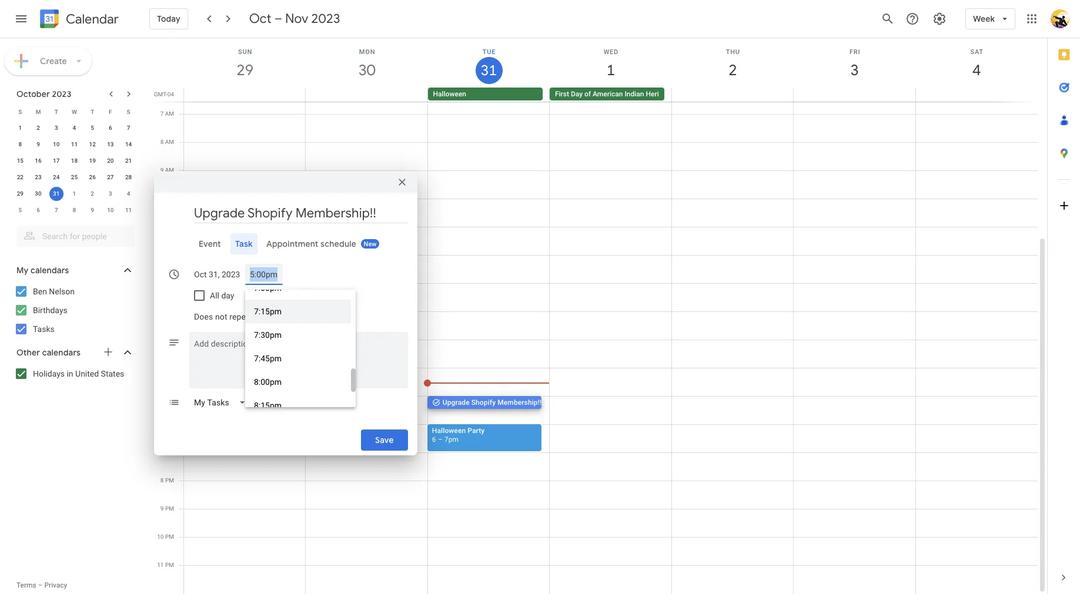Task type: locate. For each thing, give the bounding box(es) containing it.
20
[[107, 158, 114, 164]]

0 horizontal spatial 30
[[35, 191, 42, 197]]

united
[[75, 369, 99, 379]]

18 element
[[67, 154, 81, 168]]

1 s from the left
[[18, 109, 22, 115]]

7 for november 7 element
[[55, 207, 58, 213]]

am for 9 am
[[165, 167, 174, 174]]

1 horizontal spatial s
[[127, 109, 130, 115]]

add other calendars image
[[102, 346, 114, 358]]

party
[[468, 427, 485, 435]]

2 inside thu 2
[[728, 61, 736, 80]]

10 pm
[[157, 534, 174, 540]]

2 down "m"
[[37, 125, 40, 131]]

t left f
[[91, 109, 94, 115]]

7pm
[[445, 436, 459, 444]]

row
[[179, 88, 1047, 102], [11, 104, 138, 120], [11, 120, 138, 136], [11, 136, 138, 153], [11, 153, 138, 169], [11, 169, 138, 186], [11, 186, 138, 202], [11, 202, 138, 219]]

halloween button
[[428, 88, 543, 101]]

11 up 18
[[71, 141, 78, 148]]

am for 7 am
[[165, 111, 174, 117]]

halloween for halloween party 6 – 7pm
[[432, 427, 466, 435]]

1 up 15
[[19, 125, 22, 131]]

4 pm from the top
[[165, 478, 174, 484]]

2 vertical spatial 2
[[91, 191, 94, 197]]

7 up 8 pm
[[160, 449, 164, 456]]

task button
[[230, 233, 257, 255]]

4 down sat
[[972, 61, 980, 80]]

29 down the 22 element
[[17, 191, 24, 197]]

1 t from the left
[[55, 109, 58, 115]]

cell
[[184, 88, 306, 102], [306, 88, 428, 102], [672, 88, 794, 102], [794, 88, 916, 102], [916, 88, 1037, 102]]

tab list
[[1048, 38, 1080, 562], [164, 233, 408, 255]]

1 vertical spatial halloween
[[432, 427, 466, 435]]

3 pm from the top
[[165, 449, 174, 456]]

8:00pm
[[254, 378, 282, 387]]

10 element
[[49, 138, 63, 152]]

t
[[55, 109, 58, 115], [91, 109, 94, 115]]

pm for 9 pm
[[165, 506, 174, 512]]

1 inside wed 1
[[606, 61, 615, 80]]

4 am from the top
[[165, 195, 174, 202]]

7 down 31, today 'element'
[[55, 207, 58, 213]]

24
[[53, 174, 60, 181]]

pm down 1 pm
[[165, 336, 174, 343]]

1 left the start date 'text box'
[[160, 280, 164, 286]]

Search for people text field
[[24, 226, 127, 247]]

holidays in united states
[[33, 369, 124, 379]]

0 horizontal spatial 4
[[73, 125, 76, 131]]

3 am from the top
[[165, 167, 174, 174]]

0 vertical spatial calendars
[[31, 265, 69, 276]]

2 vertical spatial –
[[38, 582, 43, 590]]

31 down 24 element
[[53, 191, 60, 197]]

pm down 8 pm
[[165, 506, 174, 512]]

2 t from the left
[[91, 109, 94, 115]]

9 down the november 2 element
[[91, 207, 94, 213]]

10 down 9 am
[[157, 195, 164, 202]]

1 vertical spatial calendars
[[42, 348, 81, 358]]

halloween inside the halloween party 6 – 7pm
[[432, 427, 466, 435]]

row group containing 1
[[11, 120, 138, 219]]

29 down sun at the top of the page
[[236, 61, 253, 80]]

terms link
[[16, 582, 36, 590]]

1 horizontal spatial t
[[91, 109, 94, 115]]

create button
[[5, 47, 92, 75]]

row containing halloween
[[179, 88, 1047, 102]]

calendars
[[31, 265, 69, 276], [42, 348, 81, 358]]

1 horizontal spatial 2
[[91, 191, 94, 197]]

0 horizontal spatial s
[[18, 109, 22, 115]]

5 cell from the left
[[916, 88, 1037, 102]]

0 horizontal spatial 31
[[53, 191, 60, 197]]

9 for 'november 9' element
[[91, 207, 94, 213]]

2 vertical spatial 6
[[432, 436, 436, 444]]

10 down november 3 element
[[107, 207, 114, 213]]

new
[[364, 241, 377, 248]]

1 vertical spatial 29
[[17, 191, 24, 197]]

in
[[67, 369, 73, 379]]

2 vertical spatial 4
[[127, 191, 130, 197]]

0 horizontal spatial –
[[38, 582, 43, 590]]

november 2 element
[[85, 187, 99, 201]]

day
[[571, 90, 583, 98]]

pm
[[165, 280, 174, 286], [165, 336, 174, 343], [165, 449, 174, 456], [165, 478, 174, 484], [165, 506, 174, 512], [165, 534, 174, 540], [165, 562, 174, 569]]

7 up 14
[[127, 125, 130, 131]]

9
[[37, 141, 40, 148], [160, 167, 164, 174], [91, 207, 94, 213], [160, 506, 164, 512]]

7 for 7 am
[[160, 111, 164, 117]]

cell down 4 link
[[916, 88, 1037, 102]]

november 4 element
[[122, 187, 136, 201]]

s right f
[[127, 109, 130, 115]]

Add description text field
[[189, 337, 408, 379]]

pm up 9 pm in the left of the page
[[165, 478, 174, 484]]

30 down "mon"
[[358, 61, 375, 80]]

1 vertical spatial 6
[[37, 207, 40, 213]]

2 horizontal spatial 11
[[157, 562, 164, 569]]

ben
[[33, 287, 47, 296]]

11 for 11 pm
[[157, 562, 164, 569]]

5 down the 29 element
[[19, 207, 22, 213]]

– inside the halloween party 6 – 7pm
[[438, 436, 443, 444]]

my
[[16, 265, 28, 276]]

pm for 3 pm
[[165, 336, 174, 343]]

11 for 11 element
[[71, 141, 78, 148]]

t left w
[[55, 109, 58, 115]]

7 pm from the top
[[165, 562, 174, 569]]

new element
[[361, 239, 380, 249]]

23
[[35, 174, 42, 181]]

9 up '10 pm' at the bottom of the page
[[160, 506, 164, 512]]

0 horizontal spatial tab list
[[164, 233, 408, 255]]

11 element
[[67, 138, 81, 152]]

settings menu image
[[933, 12, 947, 26]]

7:30pm
[[254, 331, 282, 340]]

0 vertical spatial 31
[[480, 61, 496, 80]]

0 vertical spatial 2
[[728, 61, 736, 80]]

27
[[107, 174, 114, 181]]

1 cell from the left
[[184, 88, 306, 102]]

0 vertical spatial 11
[[71, 141, 78, 148]]

3 up the 10 element
[[55, 125, 58, 131]]

1 horizontal spatial 6
[[109, 125, 112, 131]]

cell down 2 link
[[672, 88, 794, 102]]

12 element
[[85, 138, 99, 152]]

4
[[972, 61, 980, 80], [73, 125, 76, 131], [127, 191, 130, 197]]

1 down wed
[[606, 61, 615, 80]]

26 element
[[85, 171, 99, 185]]

31 down tue at the top of page
[[480, 61, 496, 80]]

terms – privacy
[[16, 582, 67, 590]]

1 horizontal spatial 5
[[91, 125, 94, 131]]

0 vertical spatial halloween
[[433, 90, 466, 98]]

1 horizontal spatial –
[[274, 11, 282, 27]]

am up 9 am
[[165, 139, 174, 145]]

1 vertical spatial 11
[[125, 207, 132, 213]]

22
[[17, 174, 24, 181]]

10 up 11 pm
[[157, 534, 164, 540]]

1 horizontal spatial 31
[[480, 61, 496, 80]]

row group
[[11, 120, 138, 219]]

pm left the start date 'text box'
[[165, 280, 174, 286]]

1 pm
[[160, 280, 174, 286]]

10 for the 10 element
[[53, 141, 60, 148]]

7
[[160, 111, 164, 117], [127, 125, 130, 131], [55, 207, 58, 213], [160, 449, 164, 456]]

wed 1
[[604, 48, 619, 80]]

1 horizontal spatial 4
[[127, 191, 130, 197]]

0 horizontal spatial t
[[55, 109, 58, 115]]

oct
[[249, 11, 271, 27]]

3 cell from the left
[[672, 88, 794, 102]]

– for privacy
[[38, 582, 43, 590]]

all day
[[210, 291, 234, 301]]

1 pm from the top
[[165, 280, 174, 286]]

calendars inside dropdown button
[[42, 348, 81, 358]]

7:15pm
[[254, 307, 282, 316]]

calendars up ben nelson
[[31, 265, 69, 276]]

am for 8 am
[[165, 139, 174, 145]]

2 horizontal spatial 4
[[972, 61, 980, 80]]

6 pm from the top
[[165, 534, 174, 540]]

29 inside october 2023 grid
[[17, 191, 24, 197]]

30 down the 23 element
[[35, 191, 42, 197]]

0 vertical spatial –
[[274, 11, 282, 27]]

calendars up in
[[42, 348, 81, 358]]

am
[[165, 111, 174, 117], [165, 139, 174, 145], [165, 167, 174, 174], [165, 195, 174, 202]]

1 vertical spatial –
[[438, 436, 443, 444]]

1 vertical spatial 2023
[[52, 89, 71, 99]]

3 down fri
[[850, 61, 858, 80]]

1 horizontal spatial 11
[[125, 207, 132, 213]]

f
[[109, 109, 112, 115]]

states
[[101, 369, 124, 379]]

10 up 17
[[53, 141, 60, 148]]

s left "m"
[[18, 109, 22, 115]]

11 pm
[[157, 562, 174, 569]]

15 element
[[13, 154, 27, 168]]

8
[[160, 139, 164, 145], [19, 141, 22, 148], [73, 207, 76, 213], [160, 478, 164, 484]]

pm down 9 pm in the left of the page
[[165, 534, 174, 540]]

row containing 15
[[11, 153, 138, 169]]

6 left 7pm
[[432, 436, 436, 444]]

2 down 26 element
[[91, 191, 94, 197]]

first day of american indian heritage month
[[555, 90, 695, 98]]

31, today element
[[49, 187, 63, 201]]

0 horizontal spatial 11
[[71, 141, 78, 148]]

row containing s
[[11, 104, 138, 120]]

other calendars button
[[2, 343, 146, 362]]

grid
[[151, 38, 1047, 595]]

row containing 22
[[11, 169, 138, 186]]

upgrade shopify membership!! button
[[427, 396, 560, 409]]

10 for november 10 element
[[107, 207, 114, 213]]

16 element
[[31, 154, 45, 168]]

2 vertical spatial 11
[[157, 562, 164, 569]]

0 horizontal spatial 5
[[19, 207, 22, 213]]

7 pm
[[160, 449, 174, 456]]

event
[[199, 239, 221, 249]]

week
[[973, 14, 995, 24]]

2 horizontal spatial 6
[[432, 436, 436, 444]]

31
[[480, 61, 496, 80], [53, 191, 60, 197]]

3 inside fri 3
[[850, 61, 858, 80]]

25
[[71, 174, 78, 181]]

0 horizontal spatial 6
[[37, 207, 40, 213]]

9 up 10 am
[[160, 167, 164, 174]]

0 horizontal spatial 29
[[17, 191, 24, 197]]

15
[[17, 158, 24, 164]]

21 element
[[122, 154, 136, 168]]

1 vertical spatial 5
[[19, 207, 22, 213]]

4 inside november 4 element
[[127, 191, 130, 197]]

7 down gmt- in the left of the page
[[160, 111, 164, 117]]

halloween
[[433, 90, 466, 98], [432, 427, 466, 435]]

22 element
[[13, 171, 27, 185]]

12
[[89, 141, 96, 148]]

am down 04
[[165, 111, 174, 117]]

8 down november 1 element
[[73, 207, 76, 213]]

8:00pm option
[[245, 371, 351, 394]]

– right terms "link"
[[38, 582, 43, 590]]

1 vertical spatial 4
[[73, 125, 76, 131]]

8 up 9 pm in the left of the page
[[160, 478, 164, 484]]

2023 right october
[[52, 89, 71, 99]]

9 am
[[160, 167, 174, 174]]

halloween inside button
[[433, 90, 466, 98]]

s
[[18, 109, 22, 115], [127, 109, 130, 115]]

11 down november 4 element
[[125, 207, 132, 213]]

1 am from the top
[[165, 111, 174, 117]]

pm up 8 pm
[[165, 449, 174, 456]]

6 down f
[[109, 125, 112, 131]]

1 link
[[598, 57, 625, 84]]

am down 8 am at left
[[165, 167, 174, 174]]

0 vertical spatial 2023
[[311, 11, 340, 27]]

4 down w
[[73, 125, 76, 131]]

november 10 element
[[103, 203, 118, 218]]

– right oct
[[274, 11, 282, 27]]

26
[[89, 174, 96, 181]]

1 horizontal spatial 29
[[236, 61, 253, 80]]

11 down '10 pm' at the bottom of the page
[[157, 562, 164, 569]]

start time list box
[[245, 276, 356, 418]]

0 vertical spatial 4
[[972, 61, 980, 80]]

halloween party 6 – 7pm
[[432, 427, 485, 444]]

2 down thu on the top right of page
[[728, 61, 736, 80]]

cell down 3 link
[[794, 88, 916, 102]]

3 down 27 element
[[109, 191, 112, 197]]

november 3 element
[[103, 187, 118, 201]]

october
[[16, 89, 50, 99]]

2 am from the top
[[165, 139, 174, 145]]

8 up 15
[[19, 141, 22, 148]]

30 link
[[354, 57, 381, 84]]

7:45pm option
[[245, 347, 351, 371]]

4 down 28 element
[[127, 191, 130, 197]]

None search field
[[0, 221, 146, 247]]

5 up 12
[[91, 125, 94, 131]]

day
[[221, 291, 234, 301]]

3 down 1 pm
[[160, 336, 164, 343]]

6 down 30 element
[[37, 207, 40, 213]]

5
[[91, 125, 94, 131], [19, 207, 22, 213]]

2 horizontal spatial 2
[[728, 61, 736, 80]]

1 horizontal spatial 2023
[[311, 11, 340, 27]]

cell down 30 link
[[306, 88, 428, 102]]

10 for 10 pm
[[157, 534, 164, 540]]

create
[[40, 56, 67, 66]]

5 pm from the top
[[165, 506, 174, 512]]

cell down 29 link
[[184, 88, 306, 102]]

11
[[71, 141, 78, 148], [125, 207, 132, 213], [157, 562, 164, 569]]

0 horizontal spatial 2
[[37, 125, 40, 131]]

2 horizontal spatial –
[[438, 436, 443, 444]]

all
[[210, 291, 219, 301]]

None field
[[189, 306, 279, 328], [189, 392, 255, 413], [189, 306, 279, 328], [189, 392, 255, 413]]

8 up 9 am
[[160, 139, 164, 145]]

2023 right nov
[[311, 11, 340, 27]]

1 horizontal spatial 30
[[358, 61, 375, 80]]

calendars inside dropdown button
[[31, 265, 69, 276]]

0 vertical spatial 30
[[358, 61, 375, 80]]

appointment schedule
[[267, 239, 357, 249]]

1 vertical spatial 31
[[53, 191, 60, 197]]

calendars for my calendars
[[31, 265, 69, 276]]

– left 7pm
[[438, 436, 443, 444]]

pm down '10 pm' at the bottom of the page
[[165, 562, 174, 569]]

birthdays
[[33, 306, 67, 315]]

am down 9 am
[[165, 195, 174, 202]]

month
[[675, 90, 695, 98]]

pm for 7 pm
[[165, 449, 174, 456]]

2 pm from the top
[[165, 336, 174, 343]]

1 vertical spatial 30
[[35, 191, 42, 197]]



Task type: describe. For each thing, give the bounding box(es) containing it.
row containing 5
[[11, 202, 138, 219]]

week button
[[966, 5, 1016, 33]]

25 element
[[67, 171, 81, 185]]

october 2023 grid
[[11, 104, 138, 219]]

1 horizontal spatial tab list
[[1048, 38, 1080, 562]]

sun
[[238, 48, 252, 56]]

7:15pm option
[[245, 300, 351, 323]]

row containing 8
[[11, 136, 138, 153]]

calendar
[[66, 11, 119, 27]]

holidays
[[33, 369, 65, 379]]

8 for 8 pm
[[160, 478, 164, 484]]

pm for 8 pm
[[165, 478, 174, 484]]

2 s from the left
[[127, 109, 130, 115]]

thu
[[726, 48, 740, 56]]

october 2023
[[16, 89, 71, 99]]

18
[[71, 158, 78, 164]]

23 element
[[31, 171, 45, 185]]

mon
[[359, 48, 375, 56]]

7:45pm
[[254, 354, 282, 363]]

29 element
[[13, 187, 27, 201]]

appointment
[[267, 239, 319, 249]]

7:30pm option
[[245, 323, 351, 347]]

27 element
[[103, 171, 118, 185]]

8:15pm option
[[245, 394, 351, 418]]

membership!!
[[498, 399, 542, 407]]

4 inside the sat 4
[[972, 61, 980, 80]]

pm for 10 pm
[[165, 534, 174, 540]]

nelson
[[49, 287, 75, 296]]

indian
[[625, 90, 644, 98]]

halloween for halloween
[[433, 90, 466, 98]]

upgrade
[[443, 399, 470, 407]]

wed
[[604, 48, 619, 56]]

17
[[53, 158, 60, 164]]

4 cell from the left
[[794, 88, 916, 102]]

november 8 element
[[67, 203, 81, 218]]

event button
[[194, 233, 226, 255]]

tue
[[483, 48, 496, 56]]

task
[[235, 239, 253, 249]]

1 down 25 element
[[73, 191, 76, 197]]

tab list containing event
[[164, 233, 408, 255]]

9 for 9 pm
[[160, 506, 164, 512]]

calendar element
[[38, 7, 119, 33]]

main drawer image
[[14, 12, 28, 26]]

24 element
[[49, 171, 63, 185]]

9 up 16
[[37, 141, 40, 148]]

grid containing 29
[[151, 38, 1047, 595]]

21
[[125, 158, 132, 164]]

my calendars
[[16, 265, 69, 276]]

row containing 29
[[11, 186, 138, 202]]

8 pm
[[160, 478, 174, 484]]

tue 31
[[480, 48, 496, 80]]

november 11 element
[[122, 203, 136, 218]]

american
[[593, 90, 623, 98]]

calendars for other calendars
[[42, 348, 81, 358]]

sat
[[971, 48, 984, 56]]

16
[[35, 158, 42, 164]]

6 inside the halloween party 6 – 7pm
[[432, 436, 436, 444]]

04
[[167, 91, 174, 98]]

november 6 element
[[31, 203, 45, 218]]

2 cell from the left
[[306, 88, 428, 102]]

tasks
[[33, 325, 55, 334]]

3 link
[[842, 57, 869, 84]]

11 for november 11 element
[[125, 207, 132, 213]]

other
[[16, 348, 40, 358]]

Add title text field
[[194, 205, 408, 222]]

terms
[[16, 582, 36, 590]]

shopify
[[472, 399, 496, 407]]

calendar heading
[[64, 11, 119, 27]]

19
[[89, 158, 96, 164]]

7 for 7 pm
[[160, 449, 164, 456]]

2 link
[[720, 57, 747, 84]]

Start date text field
[[194, 268, 241, 282]]

29 link
[[232, 57, 259, 84]]

0 vertical spatial 5
[[91, 125, 94, 131]]

0 vertical spatial 6
[[109, 125, 112, 131]]

my calendars button
[[2, 261, 146, 280]]

today button
[[149, 5, 188, 33]]

Start time text field
[[250, 268, 278, 282]]

my calendars list
[[2, 282, 146, 339]]

7 am
[[160, 111, 174, 117]]

privacy
[[44, 582, 67, 590]]

ben nelson
[[33, 287, 75, 296]]

fri
[[850, 48, 861, 56]]

november 5 element
[[13, 203, 27, 218]]

november 1 element
[[67, 187, 81, 201]]

31 link
[[476, 57, 503, 84]]

pm for 1 pm
[[165, 280, 174, 286]]

10 for 10 am
[[157, 195, 164, 202]]

sun 29
[[236, 48, 253, 80]]

8 am
[[160, 139, 174, 145]]

privacy link
[[44, 582, 67, 590]]

row containing 1
[[11, 120, 138, 136]]

thu 2
[[726, 48, 740, 80]]

first
[[555, 90, 569, 98]]

8 for november 8 element
[[73, 207, 76, 213]]

30 inside mon 30
[[358, 61, 375, 80]]

14 element
[[122, 138, 136, 152]]

31 cell
[[47, 186, 65, 202]]

9 pm
[[160, 506, 174, 512]]

8:15pm
[[254, 401, 282, 411]]

8 for 8 am
[[160, 139, 164, 145]]

first day of american indian heritage month button
[[550, 88, 695, 101]]

pm for 11 pm
[[165, 562, 174, 569]]

w
[[72, 109, 77, 115]]

november 7 element
[[49, 203, 63, 218]]

gmt-04
[[154, 91, 174, 98]]

9 for 9 am
[[160, 167, 164, 174]]

30 inside 30 element
[[35, 191, 42, 197]]

1 vertical spatial 2
[[37, 125, 40, 131]]

oct – nov 2023
[[249, 11, 340, 27]]

today
[[157, 14, 180, 24]]

m
[[36, 109, 41, 115]]

28 element
[[122, 171, 136, 185]]

19 element
[[85, 154, 99, 168]]

sat 4
[[971, 48, 984, 80]]

30 element
[[31, 187, 45, 201]]

gmt-
[[154, 91, 167, 98]]

20 element
[[103, 154, 118, 168]]

nov
[[285, 11, 308, 27]]

am for 10 am
[[165, 195, 174, 202]]

of
[[585, 90, 591, 98]]

– for nov
[[274, 11, 282, 27]]

0 horizontal spatial 2023
[[52, 89, 71, 99]]

31 inside 31, today 'element'
[[53, 191, 60, 197]]

7:00pm option
[[245, 276, 351, 300]]

heritage
[[646, 90, 673, 98]]

november 9 element
[[85, 203, 99, 218]]

0 vertical spatial 29
[[236, 61, 253, 80]]

13 element
[[103, 138, 118, 152]]

10 am
[[157, 195, 174, 202]]

17 element
[[49, 154, 63, 168]]

upgrade shopify membership!!
[[443, 399, 542, 407]]

7:00pm
[[254, 283, 282, 293]]

fri 3
[[850, 48, 861, 80]]

schedule
[[321, 239, 357, 249]]



Task type: vqa. For each thing, say whether or not it's contained in the screenshot.
the ,
no



